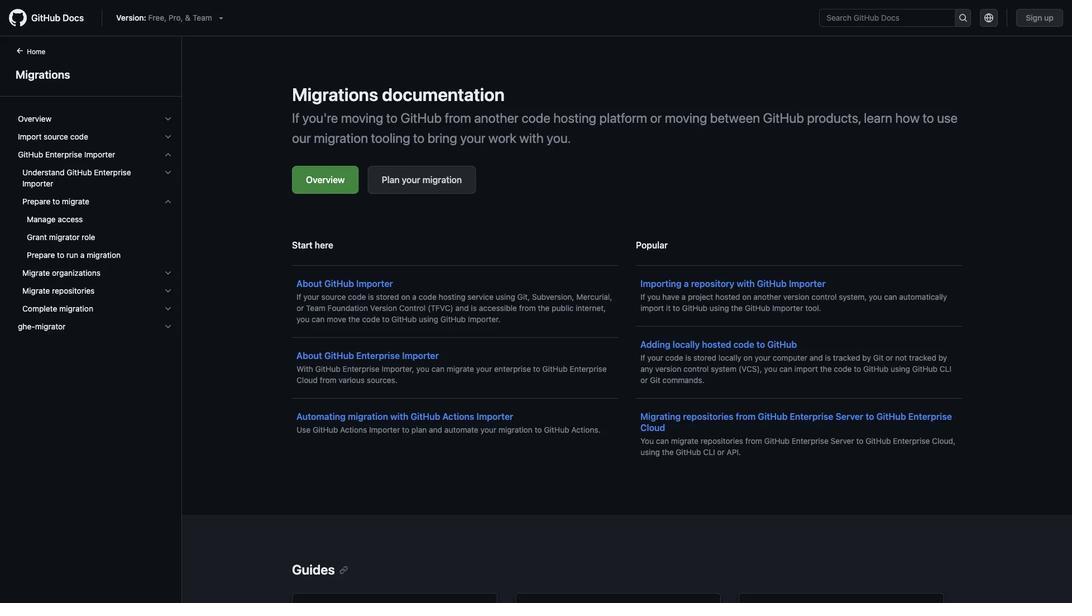 Task type: describe. For each thing, give the bounding box(es) containing it.
you inside about github importer if your source code is stored on a code hosting service using git, subversion, mercurial, or team foundation version control (tfvc) and is accessible from the public internet, you can move the code to github using github importer.
[[297, 315, 310, 324]]

a right have
[[682, 292, 686, 302]]

(tfvc)
[[428, 303, 453, 313]]

importer inside about github enterprise importer with github enterprise importer, you can migrate your enterprise to github enterprise cloud from various sources.
[[402, 350, 439, 361]]

github enterprise importer element containing github enterprise importer
[[9, 146, 181, 318]]

&
[[185, 13, 191, 22]]

sc 9kayk9 0 image for migrate
[[164, 197, 173, 206]]

version
[[370, 303, 397, 313]]

or down any
[[641, 376, 648, 385]]

migrations documentation if you're moving to github from another code hosting platform or moving between github products, learn how to use our migration tooling to bring your work with you.
[[292, 84, 958, 146]]

platform
[[599, 110, 647, 126]]

0 vertical spatial team
[[193, 13, 212, 22]]

start
[[292, 240, 313, 250]]

subversion,
[[532, 292, 574, 302]]

importer left 'tool.'
[[772, 303, 803, 313]]

the inside adding locally hosted code to github if your code is stored locally on your computer and is tracked by git or not tracked by any version control system (vcs), you can import the code to github using github cli or git commands.
[[820, 364, 832, 374]]

migrate organizations button
[[13, 264, 177, 282]]

stored inside about github importer if your source code is stored on a code hosting service using git, subversion, mercurial, or team foundation version control (tfvc) and is accessible from the public internet, you can move the code to github using github importer.
[[376, 292, 399, 302]]

github enterprise importer element containing understand github enterprise importer
[[9, 164, 181, 318]]

understand
[[22, 168, 65, 177]]

prepare to migrate element for migrate
[[9, 211, 181, 264]]

popular
[[636, 240, 668, 250]]

home
[[27, 47, 45, 55]]

sc 9kayk9 0 image for importer
[[164, 150, 173, 159]]

1 by from the left
[[862, 353, 871, 362]]

free,
[[148, 13, 166, 22]]

about for about github importer
[[297, 278, 322, 289]]

2 vertical spatial repositories
[[701, 436, 743, 446]]

or left not
[[886, 353, 893, 362]]

migrate inside dropdown button
[[62, 197, 89, 206]]

if inside adding locally hosted code to github if your code is stored locally on your computer and is tracked by git or not tracked by any version control system (vcs), you can import the code to github using github cli or git commands.
[[641, 353, 645, 362]]

import
[[18, 132, 42, 141]]

pro,
[[169, 13, 183, 22]]

prepare to migrate button
[[13, 193, 177, 211]]

if inside "migrations documentation if you're moving to github from another code hosting platform or moving between github products, learn how to use our migration tooling to bring your work with you."
[[292, 110, 299, 126]]

system,
[[839, 292, 867, 302]]

prepare to migrate
[[22, 197, 89, 206]]

source inside about github importer if your source code is stored on a code hosting service using git, subversion, mercurial, or team foundation version control (tfvc) and is accessible from the public internet, you can move the code to github using github importer.
[[321, 292, 346, 302]]

adding
[[641, 339, 670, 350]]

overview link
[[292, 166, 359, 194]]

1 moving from the left
[[341, 110, 383, 126]]

migrate repositories
[[22, 286, 95, 295]]

sources.
[[367, 376, 397, 385]]

you
[[641, 436, 654, 446]]

0 horizontal spatial git
[[650, 376, 660, 385]]

github inside 'understand github enterprise importer'
[[67, 168, 92, 177]]

on for adding locally hosted code to github
[[744, 353, 753, 362]]

on for importing a repository with github importer
[[742, 292, 751, 302]]

prepare to run a migration
[[27, 250, 121, 260]]

import inside the importing a repository with github importer if you have a project hosted on another version control system, you can automatically import it to github using the github importer tool.
[[641, 303, 664, 313]]

plan
[[412, 425, 427, 434]]

a inside about github importer if your source code is stored on a code hosting service using git, subversion, mercurial, or team foundation version control (tfvc) and is accessible from the public internet, you can move the code to github using github importer.
[[412, 292, 417, 302]]

role
[[82, 233, 95, 242]]

triangle down image
[[217, 13, 225, 22]]

foundation
[[328, 303, 368, 313]]

1 tracked from the left
[[833, 353, 860, 362]]

can inside migrating repositories from github enterprise server to github enterprise cloud you can migrate repositories from github enterprise server to github enterprise cloud, using the github cli or api.
[[656, 436, 669, 446]]

importer.
[[468, 315, 501, 324]]

internet,
[[576, 303, 606, 313]]

sc 9kayk9 0 image inside overview dropdown button
[[164, 114, 173, 123]]

you inside about github enterprise importer with github enterprise importer, you can migrate your enterprise to github enterprise cloud from various sources.
[[416, 364, 429, 374]]

can inside about github enterprise importer with github enterprise importer, you can migrate your enterprise to github enterprise cloud from various sources.
[[432, 364, 445, 374]]

enterprise
[[494, 364, 531, 374]]

migrating repositories from github enterprise server to github enterprise cloud you can migrate repositories from github enterprise server to github enterprise cloud, using the github cli or api.
[[641, 411, 955, 457]]

code inside 'dropdown button'
[[70, 132, 88, 141]]

service
[[468, 292, 494, 302]]

to inside the importing a repository with github importer if you have a project hosted on another version control system, you can automatically import it to github using the github importer tool.
[[673, 303, 680, 313]]

stored inside adding locally hosted code to github if your code is stored locally on your computer and is tracked by git or not tracked by any version control system (vcs), you can import the code to github using github cli or git commands.
[[693, 353, 716, 362]]

your down adding
[[647, 353, 663, 362]]

your up (vcs),
[[755, 353, 771, 362]]

and inside the automating migration with github actions importer use github actions importer to plan and automate your migration to github actions.
[[429, 425, 442, 434]]

control
[[399, 303, 426, 313]]

a inside "element"
[[80, 250, 85, 260]]

with inside "migrations documentation if you're moving to github from another code hosting platform or moving between github products, learn how to use our migration tooling to bring your work with you."
[[519, 130, 544, 146]]

importer inside about github importer if your source code is stored on a code hosting service using git, subversion, mercurial, or team foundation version control (tfvc) and is accessible from the public internet, you can move the code to github using github importer.
[[356, 278, 393, 289]]

migrate repositories button
[[13, 282, 177, 300]]

system
[[711, 364, 737, 374]]

prepare to run a migration link
[[13, 246, 177, 264]]

migrator for grant
[[49, 233, 80, 242]]

github enterprise importer
[[18, 150, 115, 159]]

prepare to migrate element for enterprise
[[9, 193, 181, 264]]

another inside "migrations documentation if you're moving to github from another code hosting platform or moving between github products, learn how to use our migration tooling to bring your work with you."
[[474, 110, 519, 126]]

or inside "migrations documentation if you're moving to github from another code hosting platform or moving between github products, learn how to use our migration tooling to bring your work with you."
[[650, 110, 662, 126]]

project
[[688, 292, 713, 302]]

grant migrator role
[[27, 233, 95, 242]]

about for about github enterprise importer
[[297, 350, 322, 361]]

migration inside "migrations documentation if you're moving to github from another code hosting platform or moving between github products, learn how to use our migration tooling to bring your work with you."
[[314, 130, 368, 146]]

our
[[292, 130, 311, 146]]

home link
[[11, 46, 63, 58]]

migration inside the prepare to migrate "element"
[[87, 250, 121, 260]]

github enterprise importer button
[[13, 146, 177, 164]]

repository
[[691, 278, 735, 289]]

github inside "dropdown button"
[[18, 150, 43, 159]]

automatically
[[899, 292, 947, 302]]

plan your migration
[[382, 175, 462, 185]]

1 vertical spatial actions
[[340, 425, 367, 434]]

migrate organizations
[[22, 268, 100, 278]]

migrations link
[[13, 66, 168, 83]]

complete
[[22, 304, 57, 313]]

it
[[666, 303, 671, 313]]

importer inside "dropdown button"
[[84, 150, 115, 159]]

grant migrator role link
[[13, 228, 177, 246]]

0 vertical spatial locally
[[673, 339, 700, 350]]

you inside adding locally hosted code to github if your code is stored locally on your computer and is tracked by git or not tracked by any version control system (vcs), you can import the code to github using github cli or git commands.
[[764, 364, 777, 374]]

tooling
[[371, 130, 410, 146]]

plan
[[382, 175, 400, 185]]

using inside migrating repositories from github enterprise server to github enterprise cloud you can migrate repositories from github enterprise server to github enterprise cloud, using the github cli or api.
[[641, 448, 660, 457]]

sc 9kayk9 0 image for ghe-migrator
[[164, 322, 173, 331]]

search image
[[959, 13, 968, 22]]

sc 9kayk9 0 image inside migrate organizations dropdown button
[[164, 269, 173, 278]]

up
[[1044, 13, 1054, 22]]

team inside about github importer if your source code is stored on a code hosting service using git, subversion, mercurial, or team foundation version control (tfvc) and is accessible from the public internet, you can move the code to github using github importer.
[[306, 303, 325, 313]]

importer up automate
[[477, 411, 513, 422]]

sign up
[[1026, 13, 1054, 22]]

hosted inside the importing a repository with github importer if you have a project hosted on another version control system, you can automatically import it to github using the github importer tool.
[[715, 292, 740, 302]]

you're
[[302, 110, 338, 126]]

with inside the automating migration with github actions importer use github actions importer to plan and automate your migration to github actions.
[[390, 411, 408, 422]]

using inside adding locally hosted code to github if your code is stored locally on your computer and is tracked by git or not tracked by any version control system (vcs), you can import the code to github using github cli or git commands.
[[891, 364, 910, 374]]

your inside the automating migration with github actions importer use github actions importer to plan and automate your migration to github actions.
[[481, 425, 496, 434]]

docs
[[63, 13, 84, 23]]

using inside the importing a repository with github importer if you have a project hosted on another version control system, you can automatically import it to github using the github importer tool.
[[710, 303, 729, 313]]

migrations for migrations
[[16, 68, 70, 81]]

automating
[[297, 411, 346, 422]]

move
[[327, 315, 346, 324]]

work
[[488, 130, 517, 146]]

from inside "migrations documentation if you're moving to github from another code hosting platform or moving between github products, learn how to use our migration tooling to bring your work with you."
[[445, 110, 471, 126]]

1 horizontal spatial git
[[873, 353, 884, 362]]

import source code button
[[13, 128, 177, 146]]

to inside dropdown button
[[53, 197, 60, 206]]

migrate inside about github enterprise importer with github enterprise importer, you can migrate your enterprise to github enterprise cloud from various sources.
[[447, 364, 474, 374]]

prepare for prepare to run a migration
[[27, 250, 55, 260]]

code inside "migrations documentation if you're moving to github from another code hosting platform or moving between github products, learn how to use our migration tooling to bring your work with you."
[[522, 110, 550, 126]]

importer,
[[382, 364, 414, 374]]

products,
[[807, 110, 861, 126]]

manage access link
[[13, 211, 177, 228]]

1 vertical spatial locally
[[719, 353, 742, 362]]

sc 9kayk9 0 image for enterprise
[[164, 168, 173, 177]]

cloud,
[[932, 436, 955, 446]]

migrations for migrations documentation if you're moving to github from another code hosting platform or moving between github products, learn how to use our migration tooling to bring your work with you.
[[292, 84, 378, 105]]

about github enterprise importer with github enterprise importer, you can migrate your enterprise to github enterprise cloud from various sources.
[[297, 350, 607, 385]]

commands.
[[663, 376, 704, 385]]

you down the importing
[[647, 292, 660, 302]]

version:
[[116, 13, 146, 22]]

can inside the importing a repository with github importer if you have a project hosted on another version control system, you can automatically import it to github using the github importer tool.
[[884, 292, 897, 302]]

public
[[552, 303, 574, 313]]

prepare for prepare to migrate
[[22, 197, 50, 206]]

version: free, pro, & team
[[116, 13, 212, 22]]

use
[[937, 110, 958, 126]]



Task type: vqa. For each thing, say whether or not it's contained in the screenshot.


Task type: locate. For each thing, give the bounding box(es) containing it.
a right run
[[80, 250, 85, 260]]

a
[[80, 250, 85, 260], [684, 278, 689, 289], [412, 292, 417, 302], [682, 292, 686, 302]]

migration inside dropdown button
[[59, 304, 93, 313]]

0 horizontal spatial another
[[474, 110, 519, 126]]

prepare down grant
[[27, 250, 55, 260]]

sc 9kayk9 0 image inside ghe-migrator dropdown button
[[164, 322, 173, 331]]

grant
[[27, 233, 47, 242]]

from inside about github importer if your source code is stored on a code hosting service using git, subversion, mercurial, or team foundation version control (tfvc) and is accessible from the public internet, you can move the code to github using github importer.
[[519, 303, 536, 313]]

importer down import source code 'dropdown button'
[[84, 150, 115, 159]]

or inside about github importer if your source code is stored on a code hosting service using git, subversion, mercurial, or team foundation version control (tfvc) and is accessible from the public internet, you can move the code to github using github importer.
[[297, 303, 304, 313]]

enterprise inside "dropdown button"
[[45, 150, 82, 159]]

0 vertical spatial prepare
[[22, 197, 50, 206]]

the inside the importing a repository with github importer if you have a project hosted on another version control system, you can automatically import it to github using the github importer tool.
[[731, 303, 743, 313]]

0 horizontal spatial stored
[[376, 292, 399, 302]]

overview
[[18, 114, 51, 123], [306, 175, 345, 185]]

1 prepare to migrate element from the top
[[9, 193, 181, 264]]

your down start here
[[303, 292, 319, 302]]

importing
[[641, 278, 682, 289]]

team left foundation
[[306, 303, 325, 313]]

with right repository
[[737, 278, 755, 289]]

moving left between
[[665, 110, 707, 126]]

cloud down with
[[297, 376, 318, 385]]

computer
[[773, 353, 807, 362]]

your inside plan your migration link
[[402, 175, 420, 185]]

automate
[[444, 425, 478, 434]]

tracked left not
[[833, 353, 860, 362]]

source inside 'dropdown button'
[[44, 132, 68, 141]]

migrate for migrate organizations
[[22, 268, 50, 278]]

about inside about github enterprise importer with github enterprise importer, you can migrate your enterprise to github enterprise cloud from various sources.
[[297, 350, 322, 361]]

repositories for migrate
[[52, 286, 95, 295]]

cloud inside migrating repositories from github enterprise server to github enterprise cloud you can migrate repositories from github enterprise server to github enterprise cloud, using the github cli or api.
[[641, 422, 665, 433]]

can right "importer,"
[[432, 364, 445, 374]]

server
[[836, 411, 863, 422], [831, 436, 854, 446]]

is
[[368, 292, 374, 302], [471, 303, 477, 313], [685, 353, 691, 362], [825, 353, 831, 362]]

1 horizontal spatial team
[[306, 303, 325, 313]]

overview up import at the top left of page
[[18, 114, 51, 123]]

locally
[[673, 339, 700, 350], [719, 353, 742, 362]]

0 vertical spatial overview
[[18, 114, 51, 123]]

sc 9kayk9 0 image inside complete migration dropdown button
[[164, 304, 173, 313]]

4 sc 9kayk9 0 image from the top
[[164, 322, 173, 331]]

and right plan
[[429, 425, 442, 434]]

can left move
[[312, 315, 325, 324]]

can inside adding locally hosted code to github if your code is stored locally on your computer and is tracked by git or not tracked by any version control system (vcs), you can import the code to github using github cli or git commands.
[[779, 364, 792, 374]]

organizations
[[52, 268, 100, 278]]

if down the importing
[[641, 292, 645, 302]]

can
[[884, 292, 897, 302], [312, 315, 325, 324], [432, 364, 445, 374], [779, 364, 792, 374], [656, 436, 669, 446]]

1 horizontal spatial moving
[[665, 110, 707, 126]]

you
[[647, 292, 660, 302], [869, 292, 882, 302], [297, 315, 310, 324], [416, 364, 429, 374], [764, 364, 777, 374]]

hosted inside adding locally hosted code to github if your code is stored locally on your computer and is tracked by git or not tracked by any version control system (vcs), you can import the code to github using github cli or git commands.
[[702, 339, 731, 350]]

sign up link
[[1016, 9, 1063, 27]]

sc 9kayk9 0 image for complete migration
[[164, 304, 173, 313]]

using down not
[[891, 364, 910, 374]]

0 vertical spatial about
[[297, 278, 322, 289]]

tool.
[[805, 303, 821, 313]]

can right you
[[656, 436, 669, 446]]

complete migration button
[[13, 300, 177, 318]]

sc 9kayk9 0 image for import source code
[[164, 132, 173, 141]]

1 vertical spatial about
[[297, 350, 322, 361]]

1 vertical spatial migrate
[[447, 364, 474, 374]]

import left it
[[641, 303, 664, 313]]

if inside the importing a repository with github importer if you have a project hosted on another version control system, you can automatically import it to github using the github importer tool.
[[641, 292, 645, 302]]

1 horizontal spatial cloud
[[641, 422, 665, 433]]

guides
[[292, 562, 335, 577]]

sc 9kayk9 0 image inside the github enterprise importer "dropdown button"
[[164, 150, 173, 159]]

0 horizontal spatial team
[[193, 13, 212, 22]]

sc 9kayk9 0 image inside prepare to migrate dropdown button
[[164, 197, 173, 206]]

3 sc 9kayk9 0 image from the top
[[164, 304, 173, 313]]

actions up automate
[[443, 411, 474, 422]]

2 sc 9kayk9 0 image from the top
[[164, 150, 173, 159]]

and down service
[[455, 303, 469, 313]]

code
[[522, 110, 550, 126], [70, 132, 88, 141], [348, 292, 366, 302], [419, 292, 437, 302], [362, 315, 380, 324], [734, 339, 754, 350], [665, 353, 683, 362], [834, 364, 852, 374]]

0 vertical spatial migrator
[[49, 233, 80, 242]]

prepare to migrate element
[[9, 193, 181, 264], [9, 211, 181, 264]]

1 vertical spatial migrate
[[22, 286, 50, 295]]

1 horizontal spatial locally
[[719, 353, 742, 362]]

git
[[873, 353, 884, 362], [650, 376, 660, 385]]

migrations
[[16, 68, 70, 81], [292, 84, 378, 105]]

locally up system
[[719, 353, 742, 362]]

prepare inside dropdown button
[[22, 197, 50, 206]]

1 vertical spatial with
[[737, 278, 755, 289]]

migrate up complete
[[22, 286, 50, 295]]

importer down understand
[[22, 179, 53, 188]]

you.
[[547, 130, 571, 146]]

run
[[66, 250, 78, 260]]

if up our
[[292, 110, 299, 126]]

import inside adding locally hosted code to github if your code is stored locally on your computer and is tracked by git or not tracked by any version control system (vcs), you can import the code to github using github cli or git commands.
[[795, 364, 818, 374]]

is up commands.
[[685, 353, 691, 362]]

on inside the importing a repository with github importer if you have a project hosted on another version control system, you can automatically import it to github using the github importer tool.
[[742, 292, 751, 302]]

stored up version
[[376, 292, 399, 302]]

migration down the you're
[[314, 130, 368, 146]]

0 vertical spatial migrate
[[62, 197, 89, 206]]

0 vertical spatial repositories
[[52, 286, 95, 295]]

0 horizontal spatial cloud
[[297, 376, 318, 385]]

1 github enterprise importer element from the top
[[9, 146, 181, 318]]

0 horizontal spatial by
[[862, 353, 871, 362]]

git,
[[517, 292, 530, 302]]

cloud inside about github enterprise importer with github enterprise importer, you can migrate your enterprise to github enterprise cloud from various sources.
[[297, 376, 318, 385]]

migration down the grant migrator role link
[[87, 250, 121, 260]]

using up accessible
[[496, 292, 515, 302]]

import down computer
[[795, 364, 818, 374]]

1 horizontal spatial actions
[[443, 411, 474, 422]]

team
[[193, 13, 212, 22], [306, 303, 325, 313]]

None search field
[[819, 9, 971, 27]]

0 horizontal spatial with
[[390, 411, 408, 422]]

by left not
[[862, 353, 871, 362]]

importing a repository with github importer if you have a project hosted on another version control system, you can automatically import it to github using the github importer tool.
[[641, 278, 947, 313]]

sc 9kayk9 0 image inside migrate repositories dropdown button
[[164, 286, 173, 295]]

with
[[297, 364, 313, 374]]

if up any
[[641, 353, 645, 362]]

version inside the importing a repository with github importer if you have a project hosted on another version control system, you can automatically import it to github using the github importer tool.
[[783, 292, 809, 302]]

overview button
[[13, 110, 177, 128]]

1 vertical spatial control
[[684, 364, 709, 374]]

migrations up the you're
[[292, 84, 378, 105]]

0 vertical spatial cli
[[940, 364, 952, 374]]

1 horizontal spatial source
[[321, 292, 346, 302]]

cli
[[940, 364, 952, 374], [703, 448, 715, 457]]

manage access
[[27, 215, 83, 224]]

cloud
[[297, 376, 318, 385], [641, 422, 665, 433]]

can left automatically
[[884, 292, 897, 302]]

migrate inside migrating repositories from github enterprise server to github enterprise cloud you can migrate repositories from github enterprise server to github enterprise cloud, using the github cli or api.
[[671, 436, 699, 446]]

from inside about github enterprise importer with github enterprise importer, you can migrate your enterprise to github enterprise cloud from various sources.
[[320, 376, 337, 385]]

github
[[31, 13, 60, 23], [401, 110, 442, 126], [763, 110, 804, 126], [18, 150, 43, 159], [67, 168, 92, 177], [324, 278, 354, 289], [757, 278, 787, 289], [682, 303, 707, 313], [745, 303, 770, 313], [392, 315, 417, 324], [441, 315, 466, 324], [767, 339, 797, 350], [324, 350, 354, 361], [315, 364, 341, 374], [542, 364, 568, 374], [863, 364, 889, 374], [912, 364, 938, 374], [411, 411, 440, 422], [758, 411, 788, 422], [876, 411, 906, 422], [313, 425, 338, 434], [544, 425, 569, 434], [764, 436, 790, 446], [866, 436, 891, 446], [676, 448, 701, 457]]

your right plan
[[402, 175, 420, 185]]

tracked
[[833, 353, 860, 362], [909, 353, 936, 362]]

migrator for ghe-
[[35, 322, 66, 331]]

0 vertical spatial server
[[836, 411, 863, 422]]

cloud down migrating
[[641, 422, 665, 433]]

sign
[[1026, 13, 1042, 22]]

your inside about github enterprise importer with github enterprise importer, you can migrate your enterprise to github enterprise cloud from various sources.
[[476, 364, 492, 374]]

git down any
[[650, 376, 660, 385]]

complete migration
[[22, 304, 93, 313]]

overview down our
[[306, 175, 345, 185]]

0 vertical spatial migrate
[[22, 268, 50, 278]]

your inside "migrations documentation if you're moving to github from another code hosting platform or moving between github products, learn how to use our migration tooling to bring your work with you."
[[460, 130, 485, 146]]

ghe-
[[18, 322, 35, 331]]

control inside adding locally hosted code to github if your code is stored locally on your computer and is tracked by git or not tracked by any version control system (vcs), you can import the code to github using github cli or git commands.
[[684, 364, 709, 374]]

tracked right not
[[909, 353, 936, 362]]

2 horizontal spatial with
[[737, 278, 755, 289]]

1 vertical spatial server
[[831, 436, 854, 446]]

hosting up (tfvc) in the left of the page
[[439, 292, 466, 302]]

github enterprise importer element
[[9, 146, 181, 318], [9, 164, 181, 318]]

between
[[710, 110, 760, 126]]

1 vertical spatial git
[[650, 376, 660, 385]]

0 horizontal spatial actions
[[340, 425, 367, 434]]

about inside about github importer if your source code is stored on a code hosting service using git, subversion, mercurial, or team foundation version control (tfvc) and is accessible from the public internet, you can move the code to github using github importer.
[[297, 278, 322, 289]]

repositories inside dropdown button
[[52, 286, 95, 295]]

2 prepare to migrate element from the top
[[9, 211, 181, 264]]

1 vertical spatial cloud
[[641, 422, 665, 433]]

0 horizontal spatial locally
[[673, 339, 700, 350]]

migrations inside "migrations documentation if you're moving to github from another code hosting platform or moving between github products, learn how to use our migration tooling to bring your work with you."
[[292, 84, 378, 105]]

0 vertical spatial migrations
[[16, 68, 70, 81]]

you right "importer,"
[[416, 364, 429, 374]]

various
[[339, 376, 365, 385]]

ghe-migrator button
[[13, 318, 177, 336]]

0 horizontal spatial hosting
[[439, 292, 466, 302]]

1 horizontal spatial hosting
[[553, 110, 596, 126]]

to inside about github enterprise importer with github enterprise importer, you can migrate your enterprise to github enterprise cloud from various sources.
[[533, 364, 540, 374]]

1 horizontal spatial tracked
[[909, 353, 936, 362]]

migrate
[[22, 268, 50, 278], [22, 286, 50, 295]]

hosted
[[715, 292, 740, 302], [702, 339, 731, 350]]

1 horizontal spatial import
[[795, 364, 818, 374]]

2 tracked from the left
[[909, 353, 936, 362]]

cli inside adding locally hosted code to github if your code is stored locally on your computer and is tracked by git or not tracked by any version control system (vcs), you can import the code to github using github cli or git commands.
[[940, 364, 952, 374]]

git left not
[[873, 353, 884, 362]]

or left foundation
[[297, 303, 304, 313]]

using down project on the right of page
[[710, 303, 729, 313]]

can inside about github importer if your source code is stored on a code hosting service using git, subversion, mercurial, or team foundation version control (tfvc) and is accessible from the public internet, you can move the code to github using github importer.
[[312, 315, 325, 324]]

start here
[[292, 240, 333, 250]]

Search GitHub Docs search field
[[820, 9, 955, 26]]

1 sc 9kayk9 0 image from the top
[[164, 132, 173, 141]]

1 vertical spatial overview
[[306, 175, 345, 185]]

hosting up you.
[[553, 110, 596, 126]]

you left move
[[297, 315, 310, 324]]

migrate left enterprise
[[447, 364, 474, 374]]

enterprise
[[45, 150, 82, 159], [94, 168, 131, 177], [356, 350, 400, 361], [343, 364, 380, 374], [570, 364, 607, 374], [790, 411, 834, 422], [908, 411, 952, 422], [792, 436, 829, 446], [893, 436, 930, 446]]

0 vertical spatial source
[[44, 132, 68, 141]]

migrations down home link
[[16, 68, 70, 81]]

1 horizontal spatial with
[[519, 130, 544, 146]]

importer up version
[[356, 278, 393, 289]]

sc 9kayk9 0 image inside import source code 'dropdown button'
[[164, 132, 173, 141]]

if inside about github importer if your source code is stored on a code hosting service using git, subversion, mercurial, or team foundation version control (tfvc) and is accessible from the public internet, you can move the code to github using github importer.
[[297, 292, 301, 302]]

prepare to migrate element containing prepare to migrate
[[9, 193, 181, 264]]

0 vertical spatial another
[[474, 110, 519, 126]]

your inside about github importer if your source code is stored on a code hosting service using git, subversion, mercurial, or team foundation version control (tfvc) and is accessible from the public internet, you can move the code to github using github importer.
[[303, 292, 319, 302]]

with
[[519, 130, 544, 146], [737, 278, 755, 289], [390, 411, 408, 422]]

2 vertical spatial migrate
[[671, 436, 699, 446]]

migrate down migrating
[[671, 436, 699, 446]]

overview inside dropdown button
[[18, 114, 51, 123]]

by right not
[[939, 353, 947, 362]]

migration down sources.
[[348, 411, 388, 422]]

enterprise inside 'understand github enterprise importer'
[[94, 168, 131, 177]]

0 vertical spatial stored
[[376, 292, 399, 302]]

have
[[663, 292, 679, 302]]

hosted up system
[[702, 339, 731, 350]]

on up control in the left of the page
[[401, 292, 410, 302]]

1 horizontal spatial version
[[783, 292, 809, 302]]

a up control in the left of the page
[[412, 292, 417, 302]]

control up commands.
[[684, 364, 709, 374]]

github docs
[[31, 13, 84, 23]]

version up 'tool.'
[[783, 292, 809, 302]]

is right computer
[[825, 353, 831, 362]]

hosting inside "migrations documentation if you're moving to github from another code hosting platform or moving between github products, learn how to use our migration tooling to bring your work with you."
[[553, 110, 596, 126]]

importer left plan
[[369, 425, 400, 434]]

0 vertical spatial cloud
[[297, 376, 318, 385]]

2 vertical spatial and
[[429, 425, 442, 434]]

1 vertical spatial and
[[810, 353, 823, 362]]

sc 9kayk9 0 image inside understand github enterprise importer dropdown button
[[164, 168, 173, 177]]

2 by from the left
[[939, 353, 947, 362]]

migrator down complete migration
[[35, 322, 66, 331]]

1 horizontal spatial and
[[455, 303, 469, 313]]

2 about from the top
[[297, 350, 322, 361]]

1 vertical spatial another
[[753, 292, 781, 302]]

you right system, at the right of the page
[[869, 292, 882, 302]]

is down service
[[471, 303, 477, 313]]

moving up tooling
[[341, 110, 383, 126]]

cli inside migrating repositories from github enterprise server to github enterprise cloud you can migrate repositories from github enterprise server to github enterprise cloud, using the github cli or api.
[[703, 448, 715, 457]]

ghe-migrator
[[18, 322, 66, 331]]

source up foundation
[[321, 292, 346, 302]]

on right project on the right of page
[[742, 292, 751, 302]]

1 about from the top
[[297, 278, 322, 289]]

import
[[641, 303, 664, 313], [795, 364, 818, 374]]

0 vertical spatial git
[[873, 353, 884, 362]]

sc 9kayk9 0 image
[[164, 132, 173, 141], [164, 286, 173, 295], [164, 304, 173, 313], [164, 322, 173, 331]]

0 horizontal spatial migrate
[[62, 197, 89, 206]]

any
[[641, 364, 653, 374]]

2 horizontal spatial and
[[810, 353, 823, 362]]

and inside adding locally hosted code to github if your code is stored locally on your computer and is tracked by git or not tracked by any version control system (vcs), you can import the code to github using github cli or git commands.
[[810, 353, 823, 362]]

bring
[[428, 130, 457, 146]]

0 horizontal spatial moving
[[341, 110, 383, 126]]

version inside adding locally hosted code to github if your code is stored locally on your computer and is tracked by git or not tracked by any version control system (vcs), you can import the code to github using github cli or git commands.
[[655, 364, 681, 374]]

0 horizontal spatial version
[[655, 364, 681, 374]]

1 horizontal spatial another
[[753, 292, 781, 302]]

if down 'start'
[[297, 292, 301, 302]]

migration down bring
[[423, 175, 462, 185]]

migrate up access
[[62, 197, 89, 206]]

importer up "importer,"
[[402, 350, 439, 361]]

is up version
[[368, 292, 374, 302]]

1 horizontal spatial migrate
[[447, 364, 474, 374]]

locally right adding
[[673, 339, 700, 350]]

plan your migration link
[[368, 166, 476, 194]]

0 horizontal spatial tracked
[[833, 353, 860, 362]]

1 horizontal spatial control
[[812, 292, 837, 302]]

your left enterprise
[[476, 364, 492, 374]]

importer inside 'understand github enterprise importer'
[[22, 179, 53, 188]]

migrations element
[[0, 45, 182, 602]]

migrate for migrate repositories
[[22, 286, 50, 295]]

prepare up manage
[[22, 197, 50, 206]]

0 vertical spatial import
[[641, 303, 664, 313]]

1 horizontal spatial stored
[[693, 353, 716, 362]]

1 vertical spatial migrator
[[35, 322, 66, 331]]

how
[[895, 110, 920, 126]]

migration right automate
[[499, 425, 533, 434]]

migrator down access
[[49, 233, 80, 242]]

your
[[460, 130, 485, 146], [402, 175, 420, 185], [303, 292, 319, 302], [647, 353, 663, 362], [755, 353, 771, 362], [476, 364, 492, 374], [481, 425, 496, 434]]

actions.
[[571, 425, 601, 434]]

understand github enterprise importer
[[22, 168, 131, 188]]

1 vertical spatial hosting
[[439, 292, 466, 302]]

with down sources.
[[390, 411, 408, 422]]

team right &
[[193, 13, 212, 22]]

0 vertical spatial and
[[455, 303, 469, 313]]

1 vertical spatial source
[[321, 292, 346, 302]]

0 horizontal spatial control
[[684, 364, 709, 374]]

0 horizontal spatial import
[[641, 303, 664, 313]]

your right automate
[[481, 425, 496, 434]]

sc 9kayk9 0 image
[[164, 114, 173, 123], [164, 150, 173, 159], [164, 168, 173, 177], [164, 197, 173, 206], [164, 269, 173, 278]]

about up with
[[297, 350, 322, 361]]

with inside the importing a repository with github importer if you have a project hosted on another version control system, you can automatically import it to github using the github importer tool.
[[737, 278, 755, 289]]

migrate
[[62, 197, 89, 206], [447, 364, 474, 374], [671, 436, 699, 446]]

0 vertical spatial hosted
[[715, 292, 740, 302]]

about github importer if your source code is stored on a code hosting service using git, subversion, mercurial, or team foundation version control (tfvc) and is accessible from the public internet, you can move the code to github using github importer.
[[297, 278, 612, 324]]

3 sc 9kayk9 0 image from the top
[[164, 168, 173, 177]]

0 horizontal spatial and
[[429, 425, 442, 434]]

or right platform on the right top of the page
[[650, 110, 662, 126]]

stored up system
[[693, 353, 716, 362]]

migrator inside dropdown button
[[35, 322, 66, 331]]

your left work
[[460, 130, 485, 146]]

migration down migrate repositories
[[59, 304, 93, 313]]

2 horizontal spatial migrate
[[671, 436, 699, 446]]

prepare
[[22, 197, 50, 206], [27, 250, 55, 260]]

the inside migrating repositories from github enterprise server to github enterprise cloud you can migrate repositories from github enterprise server to github enterprise cloud, using the github cli or api.
[[662, 448, 674, 457]]

if
[[292, 110, 299, 126], [297, 292, 301, 302], [641, 292, 645, 302], [641, 353, 645, 362]]

api.
[[727, 448, 741, 457]]

import source code
[[18, 132, 88, 141]]

documentation
[[382, 84, 505, 105]]

0 horizontal spatial migrations
[[16, 68, 70, 81]]

use
[[297, 425, 311, 434]]

or inside migrating repositories from github enterprise server to github enterprise cloud you can migrate repositories from github enterprise server to github enterprise cloud, using the github cli or api.
[[717, 448, 725, 457]]

0 horizontal spatial overview
[[18, 114, 51, 123]]

2 sc 9kayk9 0 image from the top
[[164, 286, 173, 295]]

1 horizontal spatial migrations
[[292, 84, 378, 105]]

using down (tfvc) in the left of the page
[[419, 315, 438, 324]]

hosting
[[553, 110, 596, 126], [439, 292, 466, 302]]

prepare to migrate element containing manage access
[[9, 211, 181, 264]]

select language: current language is english image
[[985, 13, 994, 22]]

and inside about github importer if your source code is stored on a code hosting service using git, subversion, mercurial, or team foundation version control (tfvc) and is accessible from the public internet, you can move the code to github using github importer.
[[455, 303, 469, 313]]

1 vertical spatial stored
[[693, 353, 716, 362]]

1 horizontal spatial overview
[[306, 175, 345, 185]]

0 vertical spatial actions
[[443, 411, 474, 422]]

importer
[[84, 150, 115, 159], [22, 179, 53, 188], [356, 278, 393, 289], [789, 278, 826, 289], [772, 303, 803, 313], [402, 350, 439, 361], [477, 411, 513, 422], [369, 425, 400, 434]]

importer up 'tool.'
[[789, 278, 826, 289]]

5 sc 9kayk9 0 image from the top
[[164, 269, 173, 278]]

on inside adding locally hosted code to github if your code is stored locally on your computer and is tracked by git or not tracked by any version control system (vcs), you can import the code to github using github cli or git commands.
[[744, 353, 753, 362]]

1 migrate from the top
[[22, 268, 50, 278]]

moving
[[341, 110, 383, 126], [665, 110, 707, 126]]

here
[[315, 240, 333, 250]]

4 sc 9kayk9 0 image from the top
[[164, 197, 173, 206]]

1 vertical spatial hosted
[[702, 339, 731, 350]]

1 vertical spatial version
[[655, 364, 681, 374]]

or left api.
[[717, 448, 725, 457]]

2 github enterprise importer element from the top
[[9, 164, 181, 318]]

migrator inside the prepare to migrate "element"
[[49, 233, 80, 242]]

1 vertical spatial team
[[306, 303, 325, 313]]

0 vertical spatial version
[[783, 292, 809, 302]]

2 vertical spatial with
[[390, 411, 408, 422]]

actions down automating
[[340, 425, 367, 434]]

on up (vcs),
[[744, 353, 753, 362]]

1 vertical spatial cli
[[703, 448, 715, 457]]

the
[[538, 303, 550, 313], [731, 303, 743, 313], [348, 315, 360, 324], [820, 364, 832, 374], [662, 448, 674, 457]]

version up commands.
[[655, 364, 681, 374]]

1 vertical spatial repositories
[[683, 411, 734, 422]]

sc 9kayk9 0 image for migrate repositories
[[164, 286, 173, 295]]

2 migrate from the top
[[22, 286, 50, 295]]

mercurial,
[[576, 292, 612, 302]]

1 horizontal spatial by
[[939, 353, 947, 362]]

1 sc 9kayk9 0 image from the top
[[164, 114, 173, 123]]

2 moving from the left
[[665, 110, 707, 126]]

you right (vcs),
[[764, 364, 777, 374]]

migrating
[[641, 411, 681, 422]]

stored
[[376, 292, 399, 302], [693, 353, 716, 362]]

0 vertical spatial hosting
[[553, 110, 596, 126]]

0 vertical spatial with
[[519, 130, 544, 146]]

automating migration with github actions importer use github actions importer to plan and automate your migration to github actions.
[[297, 411, 601, 434]]

understand github enterprise importer button
[[13, 164, 177, 193]]

about down start here
[[297, 278, 322, 289]]

1 vertical spatial prepare
[[27, 250, 55, 260]]

1 horizontal spatial cli
[[940, 364, 952, 374]]

using down you
[[641, 448, 660, 457]]

can down computer
[[779, 364, 792, 374]]

1 vertical spatial import
[[795, 364, 818, 374]]

0 horizontal spatial source
[[44, 132, 68, 141]]

to inside about github importer if your source code is stored on a code hosting service using git, subversion, mercurial, or team foundation version control (tfvc) and is accessible from the public internet, you can move the code to github using github importer.
[[382, 315, 389, 324]]

on inside about github importer if your source code is stored on a code hosting service using git, subversion, mercurial, or team foundation version control (tfvc) and is accessible from the public internet, you can move the code to github using github importer.
[[401, 292, 410, 302]]

migrator
[[49, 233, 80, 242], [35, 322, 66, 331]]

0 vertical spatial control
[[812, 292, 837, 302]]

another inside the importing a repository with github importer if you have a project hosted on another version control system, you can automatically import it to github using the github importer tool.
[[753, 292, 781, 302]]

a up project on the right of page
[[684, 278, 689, 289]]

control inside the importing a repository with github importer if you have a project hosted on another version control system, you can automatically import it to github using the github importer tool.
[[812, 292, 837, 302]]

repositories for migrating
[[683, 411, 734, 422]]

hosting inside about github importer if your source code is stored on a code hosting service using git, subversion, mercurial, or team foundation version control (tfvc) and is accessible from the public internet, you can move the code to github using github importer.
[[439, 292, 466, 302]]

1 vertical spatial migrations
[[292, 84, 378, 105]]

0 horizontal spatial cli
[[703, 448, 715, 457]]



